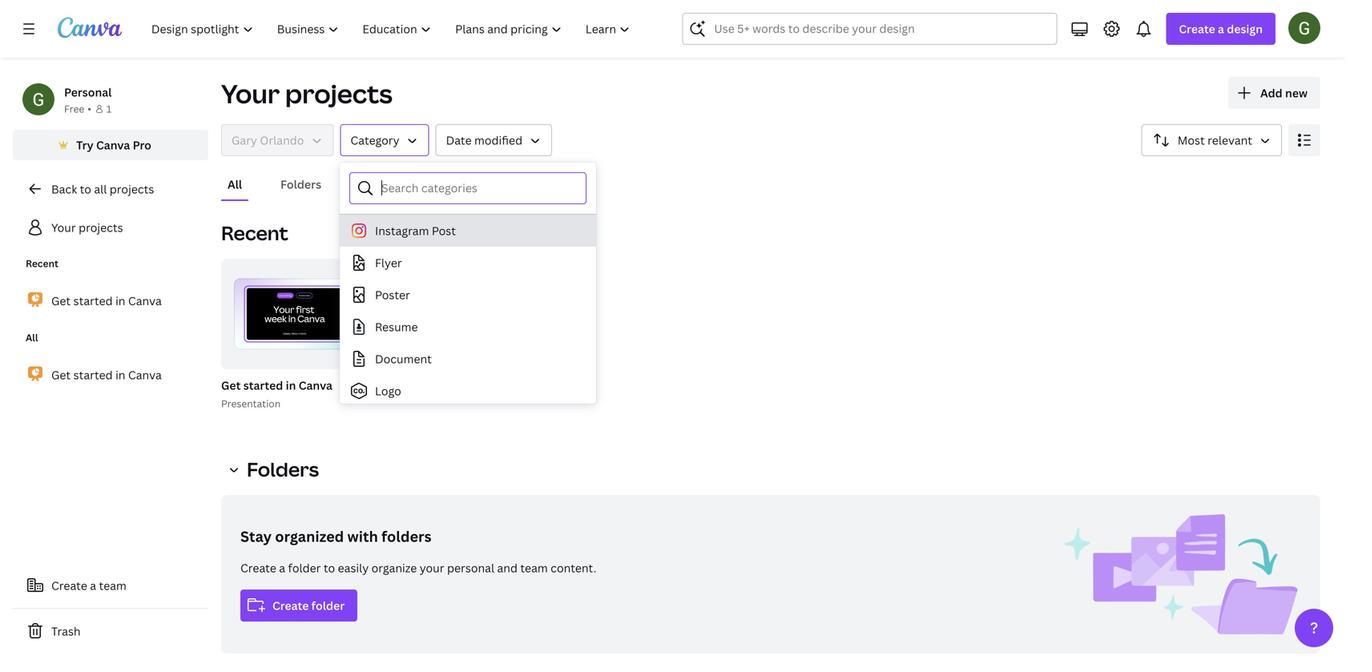 Task type: describe. For each thing, give the bounding box(es) containing it.
0 vertical spatial projects
[[285, 76, 393, 111]]

canva inside get started in canva presentation
[[299, 378, 333, 393]]

stay organized with folders
[[240, 527, 432, 547]]

all button
[[221, 169, 248, 200]]

poster
[[375, 287, 410, 303]]

back to all projects
[[51, 182, 154, 197]]

trash link
[[13, 615, 208, 648]]

flyer
[[375, 255, 402, 270]]

0 vertical spatial your projects
[[221, 76, 393, 111]]

your
[[420, 561, 444, 576]]

designs
[[360, 177, 403, 192]]

organize
[[372, 561, 417, 576]]

date
[[446, 133, 472, 148]]

all
[[94, 182, 107, 197]]

1 horizontal spatial your
[[221, 76, 280, 111]]

instagram
[[375, 223, 429, 238]]

most relevant
[[1178, 133, 1253, 148]]

new
[[1285, 85, 1308, 101]]

folders inside folders dropdown button
[[247, 456, 319, 482]]

poster option
[[340, 279, 596, 311]]

trash
[[51, 624, 81, 639]]

free
[[64, 102, 84, 115]]

folders inside folders button
[[281, 177, 321, 192]]

2 vertical spatial projects
[[79, 220, 123, 235]]

resume
[[375, 319, 418, 335]]

design
[[1227, 21, 1263, 36]]

try canva pro
[[76, 137, 151, 153]]

flyer option
[[340, 247, 596, 279]]

a for folder
[[279, 561, 285, 576]]

create a team button
[[13, 570, 208, 602]]

1
[[106, 102, 112, 115]]

logo
[[375, 383, 401, 399]]

1 vertical spatial projects
[[110, 182, 154, 197]]

create for create folder
[[272, 598, 309, 613]]

your projects link
[[13, 212, 208, 244]]

in inside get started in canva presentation
[[286, 378, 296, 393]]

images button
[[435, 169, 486, 200]]

create a team
[[51, 578, 127, 593]]

Sort by button
[[1142, 124, 1282, 156]]

create a design
[[1179, 21, 1263, 36]]

started inside get started in canva presentation
[[243, 378, 283, 393]]

0 horizontal spatial recent
[[26, 257, 58, 270]]

get started in canva presentation
[[221, 378, 333, 410]]

1 vertical spatial all
[[26, 331, 38, 344]]

personal
[[64, 85, 112, 100]]

relevant
[[1208, 133, 1253, 148]]

presentation
[[221, 397, 281, 410]]

flyer button
[[340, 247, 596, 279]]

1 get started in canva link from the top
[[13, 284, 208, 318]]

and
[[497, 561, 518, 576]]

free •
[[64, 102, 91, 115]]

2 get started in canva link from the top
[[13, 358, 208, 392]]

0 vertical spatial folder
[[288, 561, 321, 576]]

back
[[51, 182, 77, 197]]

•
[[88, 102, 91, 115]]

with
[[347, 527, 378, 547]]

get started in canva for second "get started in canva" link from the top
[[51, 367, 162, 382]]

folders button
[[221, 454, 329, 486]]

team inside button
[[99, 578, 127, 593]]

poster button
[[340, 279, 596, 311]]

instagram post button
[[340, 215, 596, 247]]

try canva pro button
[[13, 130, 208, 160]]

stay
[[240, 527, 272, 547]]

create for create a folder to easily organize your personal and team content.
[[240, 561, 276, 576]]

images
[[441, 177, 480, 192]]



Task type: locate. For each thing, give the bounding box(es) containing it.
content.
[[551, 561, 597, 576]]

1 horizontal spatial team
[[520, 561, 548, 576]]

create down stay
[[240, 561, 276, 576]]

modified
[[474, 133, 523, 148]]

1 horizontal spatial a
[[279, 561, 285, 576]]

Search search field
[[714, 14, 1025, 44]]

projects up category
[[285, 76, 393, 111]]

logo option
[[340, 375, 596, 407]]

all inside button
[[228, 177, 242, 192]]

create a design button
[[1166, 13, 1276, 45]]

resume option
[[340, 311, 596, 343]]

get started in canva link
[[13, 284, 208, 318], [13, 358, 208, 392]]

a up create folder button on the left bottom of page
[[279, 561, 285, 576]]

0 horizontal spatial your projects
[[51, 220, 123, 235]]

1 horizontal spatial to
[[324, 561, 335, 576]]

a left design
[[1218, 21, 1225, 36]]

in
[[115, 293, 125, 308], [115, 367, 125, 382], [286, 378, 296, 393]]

get started in canva button
[[221, 376, 333, 396]]

document option
[[340, 343, 596, 375]]

logo button
[[340, 375, 596, 407]]

0 horizontal spatial all
[[26, 331, 38, 344]]

team right the and
[[520, 561, 548, 576]]

0 horizontal spatial team
[[99, 578, 127, 593]]

None search field
[[682, 13, 1057, 45]]

gary orlando
[[232, 133, 304, 148]]

create inside button
[[272, 598, 309, 613]]

your projects up orlando
[[221, 76, 393, 111]]

team up 'trash' link
[[99, 578, 127, 593]]

create folder
[[272, 598, 345, 613]]

projects down "all"
[[79, 220, 123, 235]]

Date modified button
[[436, 124, 552, 156]]

folders button
[[274, 169, 328, 200]]

recent down all button
[[221, 220, 288, 246]]

top level navigation element
[[141, 13, 644, 45]]

your projects
[[221, 76, 393, 111], [51, 220, 123, 235]]

folders
[[281, 177, 321, 192], [247, 456, 319, 482]]

folders down orlando
[[281, 177, 321, 192]]

folder down organized
[[288, 561, 321, 576]]

pro
[[133, 137, 151, 153]]

Owner button
[[221, 124, 334, 156]]

0 vertical spatial a
[[1218, 21, 1225, 36]]

back to all projects link
[[13, 173, 208, 205]]

create down organized
[[272, 598, 309, 613]]

gary orlando image
[[1289, 12, 1321, 44]]

your
[[221, 76, 280, 111], [51, 220, 76, 235]]

your inside your projects link
[[51, 220, 76, 235]]

2 get started in canva from the top
[[51, 367, 162, 382]]

1 vertical spatial get started in canva
[[51, 367, 162, 382]]

a inside button
[[90, 578, 96, 593]]

gary
[[232, 133, 257, 148]]

0 vertical spatial team
[[520, 561, 548, 576]]

0 vertical spatial to
[[80, 182, 91, 197]]

create
[[1179, 21, 1216, 36], [240, 561, 276, 576], [51, 578, 87, 593], [272, 598, 309, 613]]

document
[[375, 351, 432, 367]]

your up the gary on the left
[[221, 76, 280, 111]]

canva inside try canva pro button
[[96, 137, 130, 153]]

category
[[351, 133, 400, 148]]

create inside dropdown button
[[1179, 21, 1216, 36]]

orlando
[[260, 133, 304, 148]]

1 vertical spatial team
[[99, 578, 127, 593]]

folder inside button
[[311, 598, 345, 613]]

1 vertical spatial folder
[[311, 598, 345, 613]]

personal
[[447, 561, 495, 576]]

recent
[[221, 220, 288, 246], [26, 257, 58, 270]]

1 vertical spatial a
[[279, 561, 285, 576]]

projects
[[285, 76, 393, 111], [110, 182, 154, 197], [79, 220, 123, 235]]

1 vertical spatial folders
[[247, 456, 319, 482]]

resume button
[[340, 311, 596, 343]]

create left design
[[1179, 21, 1216, 36]]

0 vertical spatial get started in canva link
[[13, 284, 208, 318]]

0 vertical spatial your
[[221, 76, 280, 111]]

create folder button
[[240, 590, 358, 622]]

try
[[76, 137, 93, 153]]

team
[[520, 561, 548, 576], [99, 578, 127, 593]]

a for design
[[1218, 21, 1225, 36]]

1 vertical spatial your
[[51, 220, 76, 235]]

Category button
[[340, 124, 429, 156]]

instagram post option
[[340, 215, 596, 247]]

create inside button
[[51, 578, 87, 593]]

easily
[[338, 561, 369, 576]]

to
[[80, 182, 91, 197], [324, 561, 335, 576]]

0 vertical spatial folders
[[281, 177, 321, 192]]

date modified
[[446, 133, 523, 148]]

most
[[1178, 133, 1205, 148]]

list box containing instagram post
[[340, 54, 596, 567]]

get
[[51, 293, 71, 308], [51, 367, 71, 382], [221, 378, 241, 393]]

get started in canva for 1st "get started in canva" link from the top
[[51, 293, 162, 308]]

folder down the easily
[[311, 598, 345, 613]]

1 vertical spatial your projects
[[51, 220, 123, 235]]

instagram post
[[375, 223, 456, 238]]

1 vertical spatial to
[[324, 561, 335, 576]]

post
[[432, 223, 456, 238]]

get started in canva
[[51, 293, 162, 308], [51, 367, 162, 382]]

0 vertical spatial get started in canva
[[51, 293, 162, 308]]

all
[[228, 177, 242, 192], [26, 331, 38, 344]]

1 vertical spatial recent
[[26, 257, 58, 270]]

recent down your projects link
[[26, 257, 58, 270]]

to left "all"
[[80, 182, 91, 197]]

add new button
[[1229, 77, 1321, 109]]

1 horizontal spatial your projects
[[221, 76, 393, 111]]

0 vertical spatial recent
[[221, 220, 288, 246]]

create for create a design
[[1179, 21, 1216, 36]]

add new
[[1261, 85, 1308, 101]]

get inside get started in canva presentation
[[221, 378, 241, 393]]

document button
[[340, 343, 596, 375]]

Search categories search field
[[381, 173, 576, 204]]

1 get started in canva from the top
[[51, 293, 162, 308]]

create for create a team
[[51, 578, 87, 593]]

started
[[73, 293, 113, 308], [73, 367, 113, 382], [243, 378, 283, 393]]

add
[[1261, 85, 1283, 101]]

1 horizontal spatial recent
[[221, 220, 288, 246]]

1 horizontal spatial all
[[228, 177, 242, 192]]

0 horizontal spatial to
[[80, 182, 91, 197]]

1 vertical spatial get started in canva link
[[13, 358, 208, 392]]

0 horizontal spatial your
[[51, 220, 76, 235]]

folders
[[382, 527, 432, 547]]

2 horizontal spatial a
[[1218, 21, 1225, 36]]

to left the easily
[[324, 561, 335, 576]]

a up 'trash' link
[[90, 578, 96, 593]]

your down back on the left
[[51, 220, 76, 235]]

projects right "all"
[[110, 182, 154, 197]]

a inside dropdown button
[[1218, 21, 1225, 36]]

a
[[1218, 21, 1225, 36], [279, 561, 285, 576], [90, 578, 96, 593]]

your projects down "all"
[[51, 220, 123, 235]]

folder
[[288, 561, 321, 576], [311, 598, 345, 613]]

0 vertical spatial all
[[228, 177, 242, 192]]

2 vertical spatial a
[[90, 578, 96, 593]]

create a folder to easily organize your personal and team content.
[[240, 561, 597, 576]]

list box
[[340, 54, 596, 567]]

organized
[[275, 527, 344, 547]]

designs button
[[353, 169, 409, 200]]

a for team
[[90, 578, 96, 593]]

folders up organized
[[247, 456, 319, 482]]

canva
[[96, 137, 130, 153], [128, 293, 162, 308], [128, 367, 162, 382], [299, 378, 333, 393]]

create up trash
[[51, 578, 87, 593]]

0 horizontal spatial a
[[90, 578, 96, 593]]



Task type: vqa. For each thing, say whether or not it's contained in the screenshot.
Animate popup button in the left of the page
no



